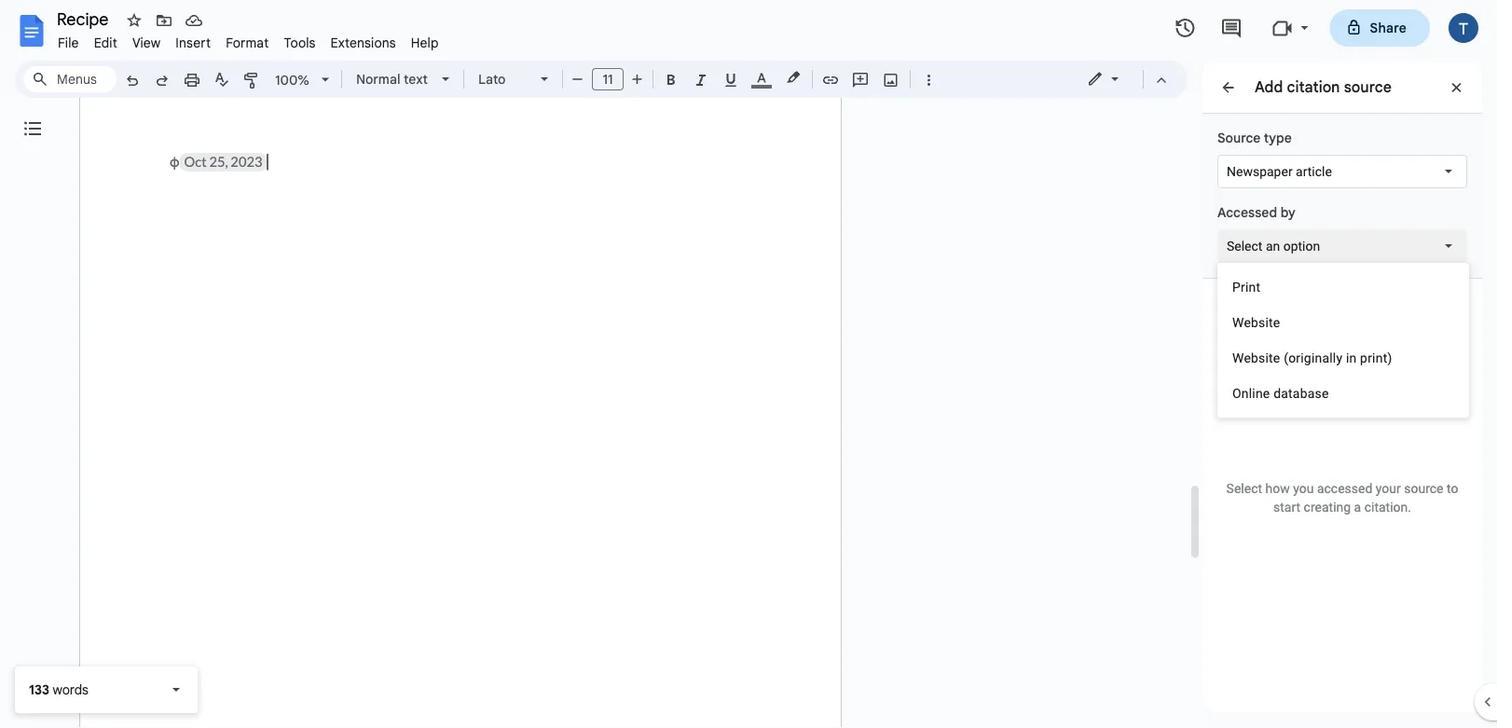 Task type: locate. For each thing, give the bounding box(es) containing it.
select inside select an option option
[[1227, 238, 1263, 254]]

accessed by list box
[[1218, 229, 1468, 263]]

format menu item
[[218, 32, 276, 54]]

source type
[[1218, 130, 1292, 146]]

select how you accessed your source to start creating a citation.
[[1227, 481, 1459, 515]]

edit menu item
[[86, 32, 125, 54]]

select inside 'select how you accessed your source to start creating a citation.'
[[1227, 481, 1262, 496]]

option
[[1284, 238, 1320, 254]]

source right citation
[[1344, 77, 1392, 96]]

2 website from the top
[[1233, 350, 1281, 365]]

0 vertical spatial source
[[1344, 77, 1392, 96]]

0 vertical spatial website
[[1233, 315, 1281, 330]]

file menu item
[[50, 32, 86, 54]]

online
[[1233, 386, 1270, 401]]

text
[[404, 71, 428, 87]]

main toolbar
[[116, 0, 944, 723]]

accessed
[[1317, 481, 1373, 496]]

print
[[1233, 279, 1261, 295]]

start
[[1274, 499, 1301, 515]]

extensions menu item
[[323, 32, 403, 54]]

text color image
[[751, 66, 772, 89]]

tools
[[284, 34, 316, 51]]

accessed
[[1218, 204, 1277, 221]]

how
[[1266, 481, 1290, 496]]

Menus field
[[23, 66, 117, 92]]

source inside 'select how you accessed your source to start creating a citation.'
[[1404, 481, 1444, 496]]

website up online
[[1233, 350, 1281, 365]]

add citation source application
[[0, 0, 1497, 728]]

print)
[[1360, 350, 1392, 365]]

add
[[1255, 77, 1283, 96]]

menu
[[1218, 263, 1469, 418]]

menu containing print
[[1218, 263, 1469, 418]]

newspaper article
[[1227, 164, 1332, 179]]

select left an
[[1227, 238, 1263, 254]]

select an option
[[1227, 238, 1320, 254]]

source left to
[[1404, 481, 1444, 496]]

1 vertical spatial select
[[1227, 481, 1262, 496]]

font list. lato selected. option
[[478, 66, 530, 92]]

source
[[1344, 77, 1392, 96], [1404, 481, 1444, 496]]

website down print
[[1233, 315, 1281, 330]]

online database
[[1233, 386, 1329, 401]]

website for website
[[1233, 315, 1281, 330]]

highlight color image
[[783, 66, 804, 89]]

menu bar inside menu bar banner
[[50, 24, 446, 55]]

view
[[132, 34, 161, 51]]

0 vertical spatial select
[[1227, 238, 1263, 254]]

edit
[[94, 34, 117, 51]]

1 vertical spatial website
[[1233, 350, 1281, 365]]

add citation source
[[1255, 77, 1392, 96]]

share button
[[1330, 9, 1430, 47]]

lato
[[478, 71, 506, 87]]

Font size field
[[592, 68, 631, 91]]

accessed by
[[1218, 204, 1296, 221]]

1 website from the top
[[1233, 315, 1281, 330]]

website
[[1233, 315, 1281, 330], [1233, 350, 1281, 365]]

select for select an option
[[1227, 238, 1263, 254]]

share
[[1370, 20, 1407, 36]]

menu bar
[[50, 24, 446, 55]]

insert
[[176, 34, 211, 51]]

1 horizontal spatial source
[[1404, 481, 1444, 496]]

0 horizontal spatial source
[[1344, 77, 1392, 96]]

1 vertical spatial source
[[1404, 481, 1444, 496]]

type
[[1264, 130, 1292, 146]]

133 words
[[29, 682, 88, 698]]

select
[[1227, 238, 1263, 254], [1227, 481, 1262, 496]]

menu bar containing file
[[50, 24, 446, 55]]

select left how
[[1227, 481, 1262, 496]]

creating
[[1304, 499, 1351, 515]]

newspaper article option
[[1227, 162, 1332, 181]]

133
[[29, 682, 49, 698]]



Task type: vqa. For each thing, say whether or not it's contained in the screenshot.
application
no



Task type: describe. For each thing, give the bounding box(es) containing it.
website for website (originally in print)
[[1233, 350, 1281, 365]]

a
[[1354, 499, 1361, 515]]

menu bar banner
[[0, 0, 1497, 728]]

Zoom text field
[[270, 67, 315, 93]]

menu inside the add citation source application
[[1218, 263, 1469, 418]]

in
[[1346, 350, 1357, 365]]

normal
[[356, 71, 400, 87]]

website (originally in print)
[[1233, 350, 1392, 365]]

newspaper
[[1227, 164, 1293, 179]]

styles list. normal text selected. option
[[356, 66, 431, 92]]

select an option option
[[1227, 237, 1320, 255]]

Zoom field
[[268, 66, 338, 94]]

tools menu item
[[276, 32, 323, 54]]

(originally
[[1284, 350, 1343, 365]]

format
[[226, 34, 269, 51]]

your
[[1376, 481, 1401, 496]]

file
[[58, 34, 79, 51]]

to
[[1447, 481, 1459, 496]]

insert menu item
[[168, 32, 218, 54]]

select for select how you accessed your source to start creating a citation.
[[1227, 481, 1262, 496]]

source
[[1218, 130, 1261, 146]]

Font size text field
[[593, 68, 623, 90]]

help
[[411, 34, 439, 51]]

database
[[1274, 386, 1329, 401]]

citation
[[1287, 77, 1340, 96]]

article
[[1296, 164, 1332, 179]]

normal text
[[356, 71, 428, 87]]

mode and view toolbar
[[1073, 61, 1177, 98]]

help menu item
[[403, 32, 446, 54]]

you
[[1293, 481, 1314, 496]]

words
[[53, 682, 88, 698]]

citation.
[[1365, 499, 1412, 515]]

extensions
[[331, 34, 396, 51]]

Rename text field
[[50, 7, 119, 30]]

an
[[1266, 238, 1280, 254]]

insert image image
[[881, 66, 902, 92]]

by
[[1281, 204, 1296, 221]]

view menu item
[[125, 32, 168, 54]]

Star checkbox
[[121, 7, 147, 34]]



